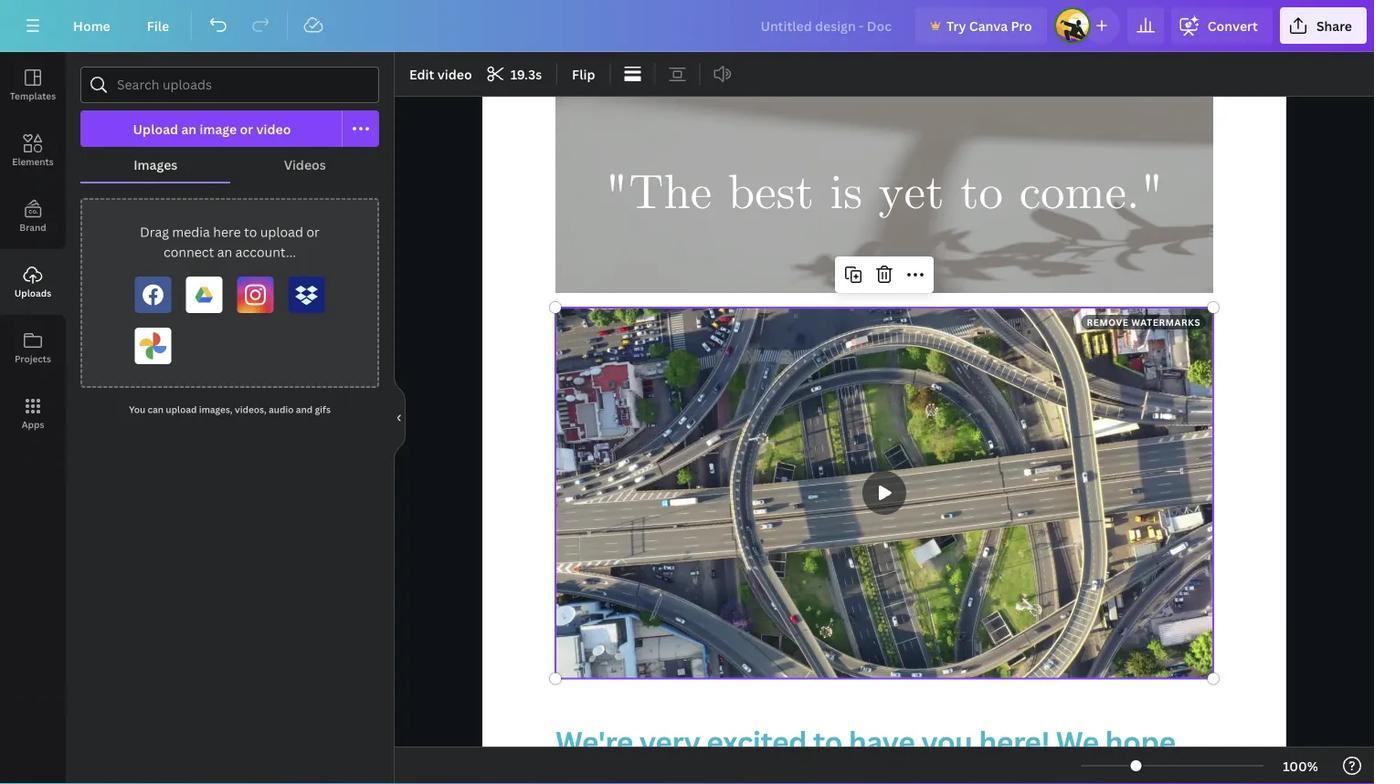 Task type: vqa. For each thing, say whether or not it's contained in the screenshot.
search field
no



Task type: locate. For each thing, give the bounding box(es) containing it.
0 vertical spatial upload
[[260, 223, 303, 241]]

1 vertical spatial canva
[[775, 757, 861, 785]]

0 vertical spatial canva
[[969, 17, 1008, 34]]

canva right try
[[969, 17, 1008, 34]]

side panel tab list
[[0, 52, 66, 447]]

"the
[[605, 163, 712, 226]]

to left "have"
[[813, 722, 842, 762]]

0 horizontal spatial canva
[[775, 757, 861, 785]]

an
[[181, 120, 197, 138], [217, 243, 232, 261]]

home
[[73, 17, 110, 34]]

video
[[437, 65, 472, 83], [256, 120, 291, 138]]

templates
[[10, 90, 56, 102]]

1 horizontal spatial you
[[921, 722, 973, 762]]

brand
[[19, 221, 46, 233]]

to right here
[[244, 223, 257, 241]]

0 horizontal spatial an
[[181, 120, 197, 138]]

share button
[[1280, 7, 1367, 44]]

drag media here to upload or connect an account...
[[140, 223, 320, 261]]

to inside drag media here to upload or connect an account...
[[244, 223, 257, 241]]

videos
[[284, 156, 326, 173]]

best
[[728, 163, 814, 226]]

1 vertical spatial upload
[[166, 404, 197, 416]]

19.3s
[[510, 65, 542, 83]]

video up videos
[[256, 120, 291, 138]]

0 horizontal spatial video
[[256, 120, 291, 138]]

or
[[240, 120, 253, 138], [306, 223, 320, 241]]

video right edit
[[437, 65, 472, 83]]

1 vertical spatial or
[[306, 223, 320, 241]]

try
[[947, 17, 966, 34]]

to
[[960, 163, 1003, 226], [244, 223, 257, 241], [813, 722, 842, 762], [867, 757, 896, 785]]

and
[[296, 404, 313, 416]]

upload right the can
[[166, 404, 197, 416]]

or down videos button
[[306, 223, 320, 241]]

very
[[639, 722, 700, 762]]

1 vertical spatial an
[[217, 243, 232, 261]]

images,
[[199, 404, 233, 416]]

here
[[213, 223, 241, 241]]

1 horizontal spatial or
[[306, 223, 320, 241]]

an down here
[[217, 243, 232, 261]]

using
[[696, 757, 769, 785]]

videos,
[[235, 404, 267, 416]]

1 horizontal spatial video
[[437, 65, 472, 83]]

you
[[921, 722, 973, 762], [556, 757, 607, 785]]

brand button
[[0, 184, 66, 249]]

you left enjoy
[[556, 757, 607, 785]]

upload an image or video button
[[80, 111, 343, 147]]

1 horizontal spatial canva
[[969, 17, 1008, 34]]

0 vertical spatial video
[[437, 65, 472, 83]]

1 horizontal spatial an
[[217, 243, 232, 261]]

you right "have"
[[921, 722, 973, 762]]

upload an image or video
[[133, 120, 291, 138]]

canva
[[969, 17, 1008, 34], [775, 757, 861, 785]]

gifs
[[315, 404, 331, 416]]

have
[[849, 722, 915, 762]]

Design title text field
[[746, 7, 908, 44]]

an left 'image'
[[181, 120, 197, 138]]

upload
[[260, 223, 303, 241], [166, 404, 197, 416]]

remove
[[1087, 316, 1129, 328]]

connect
[[164, 243, 214, 261]]

19.3s button
[[481, 59, 549, 89]]

canva inside button
[[969, 17, 1008, 34]]

media
[[172, 223, 210, 241]]

100%
[[1283, 758, 1318, 775]]

or right 'image'
[[240, 120, 253, 138]]

0 vertical spatial an
[[181, 120, 197, 138]]

home link
[[58, 7, 125, 44]]

is
[[830, 163, 863, 226]]

elements button
[[0, 118, 66, 184]]

edit
[[409, 65, 434, 83]]

upload up account... in the left of the page
[[260, 223, 303, 241]]

watermarks
[[1132, 316, 1201, 328]]

1 horizontal spatial upload
[[260, 223, 303, 241]]

try canva pro button
[[915, 7, 1047, 44]]

projects button
[[0, 315, 66, 381]]

canva right "using" on the right of page
[[775, 757, 861, 785]]

0 horizontal spatial or
[[240, 120, 253, 138]]

hide image
[[394, 375, 406, 462]]

or inside drag media here to upload or connect an account...
[[306, 223, 320, 241]]

0 vertical spatial or
[[240, 120, 253, 138]]

hope
[[1105, 722, 1175, 762]]

1 vertical spatial video
[[256, 120, 291, 138]]

upload
[[133, 120, 178, 138]]

100% button
[[1271, 752, 1330, 781]]



Task type: describe. For each thing, give the bounding box(es) containing it.
remove watermarks
[[1087, 316, 1201, 328]]

an inside button
[[181, 120, 197, 138]]

you
[[129, 404, 145, 416]]

come."
[[1019, 163, 1164, 226]]

images
[[134, 156, 178, 173]]

share
[[1317, 17, 1352, 34]]

uploads button
[[0, 249, 66, 315]]

audio
[[269, 404, 294, 416]]

image
[[200, 120, 237, 138]]

uploads
[[14, 287, 51, 299]]

drag
[[140, 223, 169, 241]]

templates button
[[0, 52, 66, 118]]

edit video
[[409, 65, 472, 83]]

try canva pro
[[947, 17, 1032, 34]]

an inside drag media here to upload or connect an account...
[[217, 243, 232, 261]]

file button
[[132, 7, 184, 44]]

edit video button
[[402, 59, 479, 89]]

Search uploads search field
[[117, 68, 367, 102]]

remove watermarks button
[[1081, 315, 1206, 330]]

pro
[[1011, 17, 1032, 34]]

projects
[[15, 353, 51, 365]]

apps
[[22, 418, 44, 431]]

we
[[1056, 722, 1099, 762]]

0 horizontal spatial you
[[556, 757, 607, 785]]

upload inside drag media here to upload or connect an account...
[[260, 223, 303, 241]]

yet
[[879, 163, 944, 226]]

can
[[148, 404, 164, 416]]

here!
[[979, 722, 1050, 762]]

flip button
[[565, 59, 602, 89]]

enjoy
[[613, 757, 689, 785]]

videos button
[[231, 147, 379, 182]]

apps button
[[0, 381, 66, 447]]

"the best is yet to come."
[[605, 163, 1164, 226]]

we're very excited to have you here! we hope you enjoy using canva to create beautifu
[[556, 722, 1182, 785]]

main menu bar
[[0, 0, 1374, 52]]

flip
[[572, 65, 595, 83]]

account...
[[235, 243, 296, 261]]

canva inside we're very excited to have you here! we hope you enjoy using canva to create beautifu
[[775, 757, 861, 785]]

convert button
[[1171, 7, 1273, 44]]

convert
[[1208, 17, 1258, 34]]

or inside button
[[240, 120, 253, 138]]

create
[[902, 757, 990, 785]]

video inside dropdown button
[[437, 65, 472, 83]]

images button
[[80, 147, 231, 182]]

file
[[147, 17, 169, 34]]

excited
[[706, 722, 807, 762]]

we're
[[556, 722, 633, 762]]

to left create
[[867, 757, 896, 785]]

to right yet
[[960, 163, 1003, 226]]

0 horizontal spatial upload
[[166, 404, 197, 416]]

video inside button
[[256, 120, 291, 138]]

elements
[[12, 155, 54, 168]]

you can upload images, videos, audio and gifs
[[129, 404, 331, 416]]



